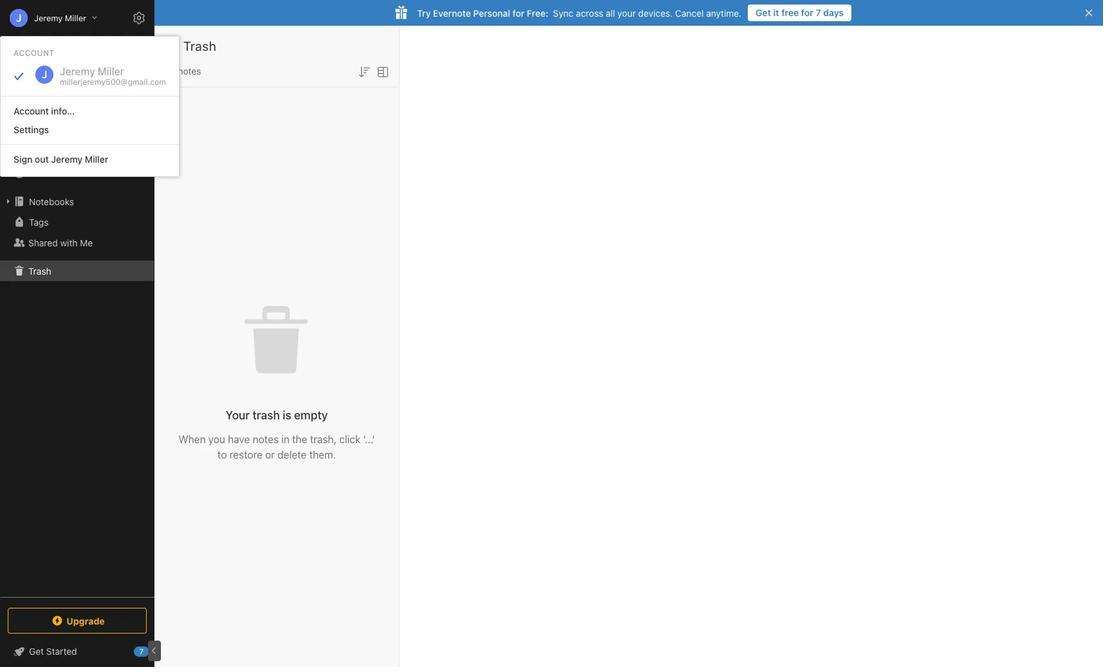 Task type: describe. For each thing, give the bounding box(es) containing it.
shortcuts
[[29, 126, 69, 137]]

cancel
[[675, 7, 704, 18]]

you
[[208, 434, 225, 445]]

trash inside the note list 'element'
[[183, 39, 216, 53]]

home link
[[0, 101, 154, 122]]

in
[[281, 434, 290, 445]]

0 vertical spatial notes
[[178, 66, 201, 77]]

or
[[265, 449, 275, 461]]

settings link
[[1, 120, 179, 139]]

note list element
[[154, 26, 400, 668]]

your trash is empty
[[226, 409, 328, 422]]

sign out jeremy miller
[[14, 154, 108, 165]]

jeremy inside dropdown list menu
[[51, 154, 82, 165]]

get it free for 7 days button
[[748, 5, 852, 21]]

account info…
[[14, 106, 75, 117]]

upgrade
[[66, 616, 105, 627]]

settings
[[14, 124, 49, 135]]

tree containing home
[[0, 101, 154, 597]]

click to collapse image
[[150, 644, 159, 659]]

notes link
[[0, 142, 154, 163]]

started
[[46, 646, 77, 657]]

expand notebooks image
[[3, 196, 14, 207]]

out
[[35, 154, 49, 165]]

get started
[[29, 646, 77, 657]]

trash,
[[310, 434, 337, 445]]

miller inside dropdown list menu
[[85, 154, 108, 165]]

notebooks link
[[0, 191, 154, 212]]

account for account
[[14, 48, 54, 58]]

delete
[[278, 449, 307, 461]]

0 notes
[[170, 66, 201, 77]]

when
[[179, 434, 206, 445]]

Account field
[[0, 5, 97, 31]]

notebooks
[[29, 196, 74, 207]]

it
[[774, 7, 779, 18]]

get for get it free for 7 days
[[756, 7, 771, 18]]

across
[[576, 7, 603, 18]]

evernote
[[433, 7, 471, 18]]

sign
[[14, 154, 32, 165]]

is
[[283, 409, 291, 422]]

try evernote personal for free: sync across all your devices. cancel anytime.
[[417, 7, 742, 18]]

free:
[[527, 7, 549, 18]]

info…
[[51, 106, 75, 117]]

empty
[[294, 409, 328, 422]]

all
[[606, 7, 615, 18]]



Task type: locate. For each thing, give the bounding box(es) containing it.
get left started in the left bottom of the page
[[29, 646, 44, 657]]

new button
[[8, 68, 147, 91]]

sync
[[553, 7, 574, 18]]

the
[[292, 434, 307, 445]]

jeremy
[[34, 13, 63, 23], [51, 154, 82, 165]]

jeremy miller
[[34, 13, 86, 23]]

0
[[170, 66, 176, 77]]

1 horizontal spatial get
[[756, 7, 771, 18]]

account info… link
[[1, 102, 179, 120]]

get left it
[[756, 7, 771, 18]]

1 vertical spatial account
[[14, 106, 49, 117]]

account for account info…
[[14, 106, 49, 117]]

0 horizontal spatial for
[[513, 7, 525, 18]]

get inside button
[[756, 7, 771, 18]]

1 vertical spatial get
[[29, 646, 44, 657]]

0 vertical spatial get
[[756, 7, 771, 18]]

dropdown list menu
[[1, 91, 179, 169]]

0 vertical spatial miller
[[65, 13, 86, 23]]

1 horizontal spatial 7
[[816, 7, 821, 18]]

shortcuts button
[[0, 122, 154, 142]]

notes
[[28, 147, 53, 158]]

click
[[339, 434, 361, 445]]

7 inside button
[[816, 7, 821, 18]]

Search text field
[[17, 37, 138, 61]]

for
[[801, 7, 814, 18], [513, 7, 525, 18]]

notes right 0
[[178, 66, 201, 77]]

trash up 0 notes at top
[[183, 39, 216, 53]]

tags button
[[0, 212, 154, 232]]

tasks button
[[0, 163, 154, 183]]

your
[[618, 7, 636, 18]]

me
[[80, 237, 93, 248]]

7 left click to collapse icon
[[140, 648, 144, 656]]

Help and Learning task checklist field
[[0, 642, 154, 662]]

0 vertical spatial jeremy
[[34, 13, 63, 23]]

get
[[756, 7, 771, 18], [29, 646, 44, 657]]

jeremy right 'out'
[[51, 154, 82, 165]]

0 vertical spatial account
[[14, 48, 54, 58]]

new
[[28, 73, 47, 84]]

them.
[[309, 449, 336, 461]]

notes up or
[[253, 434, 279, 445]]

try
[[417, 7, 431, 18]]

account inside dropdown list menu
[[14, 106, 49, 117]]

shared with me
[[28, 237, 93, 248]]

get for get started
[[29, 646, 44, 657]]

shared
[[28, 237, 58, 248]]

trash
[[183, 39, 216, 53], [28, 266, 51, 276]]

anytime.
[[706, 7, 742, 18]]

1 vertical spatial notes
[[253, 434, 279, 445]]

get inside 'help and learning task checklist' field
[[29, 646, 44, 657]]

for left the free:
[[513, 7, 525, 18]]

trash down the shared
[[28, 266, 51, 276]]

'...'
[[363, 434, 375, 445]]

notes inside "when you have notes in the trash, click '...' to restore or delete them."
[[253, 434, 279, 445]]

your
[[226, 409, 250, 422]]

1 vertical spatial miller
[[85, 154, 108, 165]]

devices.
[[638, 7, 673, 18]]

jeremy up search text field
[[34, 13, 63, 23]]

settings image
[[131, 10, 147, 26]]

have
[[228, 434, 250, 445]]

1 vertical spatial trash
[[28, 266, 51, 276]]

tree
[[0, 101, 154, 597]]

1 horizontal spatial for
[[801, 7, 814, 18]]

0 horizontal spatial get
[[29, 646, 44, 657]]

account
[[14, 48, 54, 58], [14, 106, 49, 117]]

with
[[60, 237, 78, 248]]

for inside the get it free for 7 days button
[[801, 7, 814, 18]]

0 horizontal spatial trash
[[28, 266, 51, 276]]

View options field
[[372, 63, 391, 80]]

1 account from the top
[[14, 48, 54, 58]]

for right the free
[[801, 7, 814, 18]]

upgrade button
[[8, 608, 147, 634]]

account up settings on the left top of the page
[[14, 106, 49, 117]]

0 vertical spatial trash
[[183, 39, 216, 53]]

when you have notes in the trash, click '...' to restore or delete them.
[[179, 434, 375, 461]]

1 for from the left
[[801, 7, 814, 18]]

note window - empty element
[[400, 26, 1103, 668]]

1 horizontal spatial notes
[[253, 434, 279, 445]]

for for 7
[[801, 7, 814, 18]]

0 horizontal spatial notes
[[178, 66, 201, 77]]

miller
[[65, 13, 86, 23], [85, 154, 108, 165]]

personal
[[473, 7, 510, 18]]

account up new
[[14, 48, 54, 58]]

Sort options field
[[357, 63, 372, 80]]

0 vertical spatial 7
[[816, 7, 821, 18]]

tags
[[29, 217, 49, 228]]

trash
[[253, 409, 280, 422]]

1 vertical spatial 7
[[140, 648, 144, 656]]

get it free for 7 days
[[756, 7, 844, 18]]

2 account from the top
[[14, 106, 49, 117]]

7 inside 'help and learning task checklist' field
[[140, 648, 144, 656]]

miller up search text field
[[65, 13, 86, 23]]

jeremy inside the account field
[[34, 13, 63, 23]]

7
[[816, 7, 821, 18], [140, 648, 144, 656]]

None search field
[[17, 37, 138, 61]]

days
[[823, 7, 844, 18]]

free
[[782, 7, 799, 18]]

for for free:
[[513, 7, 525, 18]]

1 horizontal spatial trash
[[183, 39, 216, 53]]

shared with me link
[[0, 232, 154, 253]]

home
[[28, 106, 53, 117]]

0 horizontal spatial 7
[[140, 648, 144, 656]]

restore
[[230, 449, 263, 461]]

miller down settings "link"
[[85, 154, 108, 165]]

to
[[218, 449, 227, 461]]

1 vertical spatial jeremy
[[51, 154, 82, 165]]

tasks
[[28, 168, 52, 179]]

trash inside trash link
[[28, 266, 51, 276]]

sign out jeremy miller link
[[1, 150, 179, 169]]

notes
[[178, 66, 201, 77], [253, 434, 279, 445]]

2 for from the left
[[513, 7, 525, 18]]

trash link
[[0, 261, 154, 281]]

7 left days
[[816, 7, 821, 18]]

miller inside the account field
[[65, 13, 86, 23]]



Task type: vqa. For each thing, say whether or not it's contained in the screenshot.
"Task" icon
no



